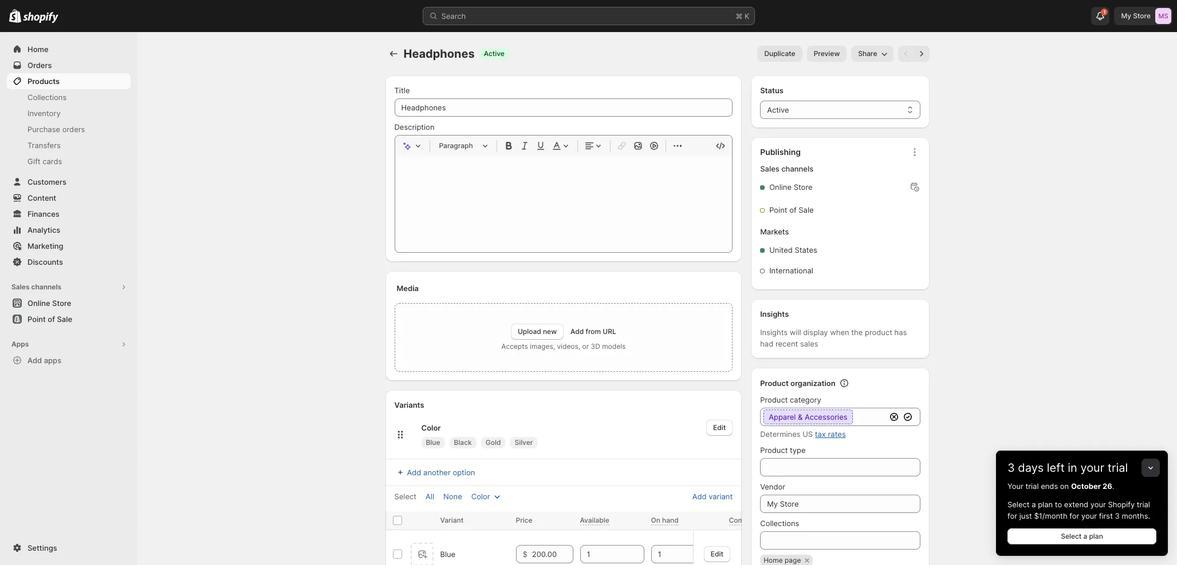 Task type: describe. For each thing, give the bounding box(es) containing it.
markets
[[760, 227, 789, 237]]

another
[[423, 469, 451, 478]]

$
[[523, 550, 527, 560]]

gift
[[27, 157, 40, 166]]

rates
[[828, 430, 846, 439]]

determines
[[760, 430, 800, 439]]

channels inside sales channels "button"
[[31, 283, 61, 292]]

preview
[[814, 49, 840, 58]]

left
[[1047, 462, 1065, 475]]

online store button
[[0, 296, 137, 312]]

select for select
[[394, 493, 416, 502]]

purchase
[[27, 125, 60, 134]]

home link
[[7, 41, 131, 57]]

1 horizontal spatial collections
[[760, 519, 799, 529]]

3 days left in your trial button
[[996, 451, 1168, 475]]

2 horizontal spatial store
[[1133, 11, 1151, 20]]

add variant
[[692, 493, 733, 502]]

point of sale inside button
[[27, 315, 72, 324]]

add for add from url
[[570, 328, 584, 336]]

$1/month
[[1034, 512, 1067, 521]]

publishing
[[760, 147, 801, 157]]

Collections text field
[[760, 532, 920, 550]]

purchase orders
[[27, 125, 85, 134]]

1 for from the left
[[1007, 512, 1017, 521]]

to
[[1055, 501, 1062, 510]]

add for add apps
[[27, 356, 42, 365]]

inventory
[[27, 109, 61, 118]]

transfers link
[[7, 137, 131, 153]]

1 vertical spatial your
[[1090, 501, 1106, 510]]

category
[[790, 396, 821, 405]]

edit for "edit" 'dropdown button'
[[713, 424, 726, 432]]

0 vertical spatial collections
[[27, 93, 67, 102]]

orders link
[[7, 57, 131, 73]]

0 vertical spatial online
[[769, 183, 792, 192]]

accepts
[[501, 343, 528, 351]]

images,
[[530, 343, 555, 351]]

products
[[27, 77, 60, 86]]

media
[[397, 284, 419, 293]]

description
[[394, 123, 434, 132]]

1 horizontal spatial store
[[794, 183, 812, 192]]

plan for select a plan to extend your shopify trial for just $1/month for your first 3 months.
[[1038, 501, 1053, 510]]

display
[[803, 328, 828, 337]]

variant
[[440, 517, 463, 525]]

finances link
[[7, 206, 131, 222]]

on
[[1060, 482, 1069, 491]]

collections link
[[7, 89, 131, 105]]

upload
[[518, 328, 541, 336]]

content
[[27, 194, 56, 203]]

2 vertical spatial your
[[1081, 512, 1097, 521]]

search
[[441, 11, 466, 21]]

sales
[[800, 340, 818, 349]]

first
[[1099, 512, 1113, 521]]

sale inside button
[[57, 315, 72, 324]]

active for status
[[767, 105, 789, 115]]

share button
[[851, 46, 893, 62]]

product organization
[[760, 379, 835, 388]]

orders
[[62, 125, 85, 134]]

my
[[1121, 11, 1131, 20]]

add variant button
[[685, 487, 740, 507]]

add apps
[[27, 356, 61, 365]]

international
[[769, 266, 813, 275]]

1 horizontal spatial online store
[[769, 183, 812, 192]]

add for add variant
[[692, 493, 707, 502]]

gift cards link
[[7, 153, 131, 170]]

trial inside the select a plan to extend your shopify trial for just $1/month for your first 3 months.
[[1137, 501, 1150, 510]]

online store link
[[7, 296, 131, 312]]

add for add another option
[[407, 469, 421, 478]]

discounts link
[[7, 254, 131, 270]]

a for select a plan
[[1083, 533, 1087, 541]]

0 horizontal spatial shopify image
[[9, 9, 21, 23]]

analytics link
[[7, 222, 131, 238]]

select a plan link
[[1007, 529, 1156, 545]]

add another option
[[407, 469, 475, 478]]

months.
[[1122, 512, 1150, 521]]

plan for select a plan
[[1089, 533, 1103, 541]]

a for select a plan to extend your shopify trial for just $1/month for your first 3 months.
[[1032, 501, 1036, 510]]

select a plan
[[1061, 533, 1103, 541]]

color button
[[464, 489, 510, 505]]

price
[[516, 517, 532, 525]]

26
[[1103, 482, 1112, 491]]

1 vertical spatial blue
[[440, 550, 455, 560]]

products link
[[7, 73, 131, 89]]

ends
[[1041, 482, 1058, 491]]

my store
[[1121, 11, 1151, 20]]

add another option button
[[387, 465, 482, 481]]

cards
[[43, 157, 62, 166]]

my store image
[[1155, 8, 1171, 24]]

insights for insights will display when the product has had recent sales
[[760, 328, 788, 337]]

1 horizontal spatial sale
[[799, 206, 814, 215]]

point of sale button
[[0, 312, 137, 328]]

product for product type
[[760, 446, 788, 455]]

0 vertical spatial point
[[769, 206, 787, 215]]

gold
[[486, 439, 501, 447]]

online store inside button
[[27, 299, 71, 308]]

edit for edit link
[[711, 550, 723, 559]]

active for headphones
[[484, 49, 505, 58]]

sales inside "button"
[[11, 283, 30, 292]]

videos,
[[557, 343, 580, 351]]

none button
[[436, 489, 469, 505]]

on
[[651, 517, 660, 525]]

product for product organization
[[760, 379, 789, 388]]

preview button
[[807, 46, 847, 62]]

extend
[[1064, 501, 1088, 510]]

upload new button
[[511, 324, 564, 340]]

options element
[[440, 550, 455, 560]]

shopify
[[1108, 501, 1135, 510]]

1 button
[[1091, 7, 1110, 25]]

just
[[1019, 512, 1032, 521]]

headphones
[[404, 47, 475, 61]]

Title text field
[[394, 99, 733, 117]]

store inside button
[[52, 299, 71, 308]]

3 days left in your trial element
[[996, 481, 1168, 557]]

settings link
[[7, 541, 131, 557]]

purchase orders link
[[7, 121, 131, 137]]



Task type: vqa. For each thing, say whether or not it's contained in the screenshot.
Empty Search Results image
no



Task type: locate. For each thing, give the bounding box(es) containing it.
for down extend
[[1069, 512, 1079, 521]]

select down the select a plan to extend your shopify trial for just $1/month for your first 3 months.
[[1061, 533, 1082, 541]]

plan down first
[[1089, 533, 1103, 541]]

variants
[[394, 401, 424, 410]]

insights for insights
[[760, 310, 789, 319]]

url
[[603, 328, 616, 336]]

online inside button
[[27, 299, 50, 308]]

product down product organization
[[760, 396, 788, 405]]

states
[[795, 246, 817, 255]]

0 vertical spatial insights
[[760, 310, 789, 319]]

october
[[1071, 482, 1101, 491]]

add from url
[[570, 328, 616, 336]]

2 product from the top
[[760, 396, 788, 405]]

point of sale
[[769, 206, 814, 215], [27, 315, 72, 324]]

add left variant
[[692, 493, 707, 502]]

0 horizontal spatial sales channels
[[11, 283, 61, 292]]

insights
[[760, 310, 789, 319], [760, 328, 788, 337]]

trial up the months.
[[1137, 501, 1150, 510]]

1 vertical spatial insights
[[760, 328, 788, 337]]

store right my
[[1133, 11, 1151, 20]]

gift cards
[[27, 157, 62, 166]]

.
[[1112, 482, 1114, 491]]

home left page
[[764, 557, 783, 565]]

of
[[789, 206, 796, 215], [48, 315, 55, 324]]

trial up .
[[1108, 462, 1128, 475]]

trial
[[1108, 462, 1128, 475], [1025, 482, 1039, 491], [1137, 501, 1150, 510]]

1 horizontal spatial color
[[471, 493, 490, 502]]

paragraph button
[[434, 139, 492, 153]]

tax rates link
[[815, 430, 846, 439]]

0 vertical spatial your
[[1080, 462, 1104, 475]]

united states
[[769, 246, 817, 255]]

select
[[394, 493, 416, 502], [1007, 501, 1030, 510], [1061, 533, 1082, 541]]

plan inside the select a plan to extend your shopify trial for just $1/month for your first 3 months.
[[1038, 501, 1053, 510]]

sales channels button
[[7, 280, 131, 296]]

of inside the point of sale link
[[48, 315, 55, 324]]

shopify image
[[9, 9, 21, 23], [23, 12, 59, 23]]

a inside the select a plan to extend your shopify trial for just $1/month for your first 3 months.
[[1032, 501, 1036, 510]]

online store down publishing
[[769, 183, 812, 192]]

k
[[745, 11, 749, 21]]

transfers
[[27, 141, 61, 150]]

your up october
[[1080, 462, 1104, 475]]

inventory link
[[7, 105, 131, 121]]

collections up home page link
[[760, 519, 799, 529]]

0 vertical spatial of
[[789, 206, 796, 215]]

active right headphones
[[484, 49, 505, 58]]

0 horizontal spatial online
[[27, 299, 50, 308]]

the
[[851, 328, 863, 337]]

1 horizontal spatial of
[[789, 206, 796, 215]]

2 vertical spatial store
[[52, 299, 71, 308]]

0 vertical spatial sales channels
[[760, 164, 813, 174]]

analytics
[[27, 226, 60, 235]]

1 horizontal spatial trial
[[1108, 462, 1128, 475]]

content link
[[7, 190, 131, 206]]

online up the point of sale link
[[27, 299, 50, 308]]

2 insights from the top
[[760, 328, 788, 337]]

0 horizontal spatial point
[[27, 315, 46, 324]]

0 vertical spatial sale
[[799, 206, 814, 215]]

1 horizontal spatial point
[[769, 206, 787, 215]]

add left another
[[407, 469, 421, 478]]

Vendor text field
[[760, 495, 920, 514]]

home for home
[[27, 45, 48, 54]]

duplicate
[[764, 49, 795, 58]]

for
[[1007, 512, 1017, 521], [1069, 512, 1079, 521]]

sales channels down 'discounts'
[[11, 283, 61, 292]]

2 for from the left
[[1069, 512, 1079, 521]]

sales down publishing
[[760, 164, 779, 174]]

home up orders on the top
[[27, 45, 48, 54]]

select left the all
[[394, 493, 416, 502]]

title
[[394, 86, 410, 95]]

point
[[769, 206, 787, 215], [27, 315, 46, 324]]

sale down online store button
[[57, 315, 72, 324]]

0 vertical spatial trial
[[1108, 462, 1128, 475]]

0 horizontal spatial color
[[421, 424, 441, 433]]

had
[[760, 340, 773, 349]]

add left from
[[570, 328, 584, 336]]

0 horizontal spatial 3
[[1007, 462, 1015, 475]]

1 horizontal spatial channels
[[781, 164, 813, 174]]

0 vertical spatial sales
[[760, 164, 779, 174]]

select inside the select a plan to extend your shopify trial for just $1/month for your first 3 months.
[[1007, 501, 1030, 510]]

$ text field
[[532, 546, 573, 564]]

1 vertical spatial edit
[[711, 550, 723, 559]]

0 vertical spatial active
[[484, 49, 505, 58]]

1 insights from the top
[[760, 310, 789, 319]]

your inside the 3 days left in your trial dropdown button
[[1080, 462, 1104, 475]]

3 up your
[[1007, 462, 1015, 475]]

3 right first
[[1115, 512, 1120, 521]]

⌘
[[736, 11, 742, 21]]

0 vertical spatial a
[[1032, 501, 1036, 510]]

for left just
[[1007, 512, 1017, 521]]

1 horizontal spatial select
[[1007, 501, 1030, 510]]

add apps button
[[7, 353, 131, 369]]

1 vertical spatial color
[[471, 493, 490, 502]]

0 vertical spatial blue
[[426, 439, 440, 447]]

0 vertical spatial product
[[760, 379, 789, 388]]

0 vertical spatial edit
[[713, 424, 726, 432]]

active down status
[[767, 105, 789, 115]]

0 horizontal spatial select
[[394, 493, 416, 502]]

color down variants
[[421, 424, 441, 433]]

channels down 'discounts'
[[31, 283, 61, 292]]

sales channels down publishing
[[760, 164, 813, 174]]

add left apps
[[27, 356, 42, 365]]

of down online store button
[[48, 315, 55, 324]]

0 vertical spatial 3
[[1007, 462, 1015, 475]]

1 vertical spatial online
[[27, 299, 50, 308]]

marketing
[[27, 242, 63, 251]]

1 vertical spatial sale
[[57, 315, 72, 324]]

1 horizontal spatial active
[[767, 105, 789, 115]]

select for select a plan to extend your shopify trial for just $1/month for your first 3 months.
[[1007, 501, 1030, 510]]

3 inside dropdown button
[[1007, 462, 1015, 475]]

plan up the $1/month
[[1038, 501, 1053, 510]]

sale up states
[[799, 206, 814, 215]]

orders
[[27, 61, 52, 70]]

product down the determines
[[760, 446, 788, 455]]

0 horizontal spatial sales
[[11, 283, 30, 292]]

1 horizontal spatial point of sale
[[769, 206, 814, 215]]

point of sale link
[[7, 312, 131, 328]]

1 vertical spatial 3
[[1115, 512, 1120, 521]]

home page link
[[764, 556, 801, 566]]

option
[[453, 469, 475, 478]]

your
[[1080, 462, 1104, 475], [1090, 501, 1106, 510], [1081, 512, 1097, 521]]

online store up the point of sale link
[[27, 299, 71, 308]]

1 vertical spatial point
[[27, 315, 46, 324]]

organization
[[790, 379, 835, 388]]

1 vertical spatial plan
[[1089, 533, 1103, 541]]

1 horizontal spatial a
[[1083, 533, 1087, 541]]

2 vertical spatial trial
[[1137, 501, 1150, 510]]

⌘ k
[[736, 11, 749, 21]]

insights inside insights will display when the product has had recent sales
[[760, 328, 788, 337]]

None number field
[[580, 546, 627, 564], [651, 546, 698, 564], [580, 546, 627, 564], [651, 546, 698, 564]]

2 vertical spatial product
[[760, 446, 788, 455]]

black
[[454, 439, 472, 447]]

0 horizontal spatial sale
[[57, 315, 72, 324]]

1 vertical spatial product
[[760, 396, 788, 405]]

0 vertical spatial color
[[421, 424, 441, 433]]

committed
[[729, 517, 765, 525]]

add inside button
[[692, 493, 707, 502]]

add from url button
[[570, 328, 616, 336]]

select up just
[[1007, 501, 1030, 510]]

0 horizontal spatial channels
[[31, 283, 61, 292]]

3 inside the select a plan to extend your shopify trial for just $1/month for your first 3 months.
[[1115, 512, 1120, 521]]

1 horizontal spatial online
[[769, 183, 792, 192]]

days
[[1018, 462, 1044, 475]]

apps
[[44, 356, 61, 365]]

1 vertical spatial channels
[[31, 283, 61, 292]]

edit inside 'dropdown button'
[[713, 424, 726, 432]]

home
[[27, 45, 48, 54], [764, 557, 783, 565]]

0 horizontal spatial trial
[[1025, 482, 1039, 491]]

channels down publishing
[[781, 164, 813, 174]]

0 horizontal spatial plan
[[1038, 501, 1053, 510]]

point inside button
[[27, 315, 46, 324]]

store down publishing
[[794, 183, 812, 192]]

or
[[582, 343, 589, 351]]

Product type text field
[[760, 459, 920, 477]]

color right none button
[[471, 493, 490, 502]]

active
[[484, 49, 505, 58], [767, 105, 789, 115]]

product category
[[760, 396, 821, 405]]

1 vertical spatial sales
[[11, 283, 30, 292]]

0 horizontal spatial home
[[27, 45, 48, 54]]

Product category text field
[[760, 408, 886, 427]]

trial inside dropdown button
[[1108, 462, 1128, 475]]

finances
[[27, 210, 59, 219]]

customers link
[[7, 174, 131, 190]]

edit
[[713, 424, 726, 432], [711, 550, 723, 559]]

blue down variant
[[440, 550, 455, 560]]

point up markets
[[769, 206, 787, 215]]

edit button
[[706, 420, 733, 436]]

0 horizontal spatial a
[[1032, 501, 1036, 510]]

0 vertical spatial store
[[1133, 11, 1151, 20]]

1 product from the top
[[760, 379, 789, 388]]

available
[[580, 517, 609, 525]]

0 horizontal spatial active
[[484, 49, 505, 58]]

type
[[790, 446, 806, 455]]

1 vertical spatial of
[[48, 315, 55, 324]]

1 horizontal spatial plan
[[1089, 533, 1103, 541]]

1 vertical spatial sales channels
[[11, 283, 61, 292]]

3 product from the top
[[760, 446, 788, 455]]

all button
[[419, 489, 441, 505]]

0 horizontal spatial store
[[52, 299, 71, 308]]

store down sales channels "button" on the left of page
[[52, 299, 71, 308]]

0 vertical spatial point of sale
[[769, 206, 814, 215]]

1 horizontal spatial sales channels
[[760, 164, 813, 174]]

1 vertical spatial trial
[[1025, 482, 1039, 491]]

of up the united states
[[789, 206, 796, 215]]

home for home page
[[764, 557, 783, 565]]

trial right your
[[1025, 482, 1039, 491]]

1 horizontal spatial 3
[[1115, 512, 1120, 521]]

paragraph
[[439, 141, 473, 150]]

0 vertical spatial channels
[[781, 164, 813, 174]]

1 vertical spatial home
[[764, 557, 783, 565]]

color inside dropdown button
[[471, 493, 490, 502]]

point of sale down online store button
[[27, 315, 72, 324]]

1
[[1103, 9, 1106, 15]]

point up apps
[[27, 315, 46, 324]]

previous image
[[900, 48, 912, 60]]

home page
[[764, 557, 801, 565]]

1 vertical spatial point of sale
[[27, 315, 72, 324]]

settings
[[27, 544, 57, 553]]

collections up inventory
[[27, 93, 67, 102]]

online down publishing
[[769, 183, 792, 192]]

product type
[[760, 446, 806, 455]]

online
[[769, 183, 792, 192], [27, 299, 50, 308]]

sales channels
[[760, 164, 813, 174], [11, 283, 61, 292]]

hand
[[662, 517, 679, 525]]

0 vertical spatial home
[[27, 45, 48, 54]]

a up just
[[1032, 501, 1036, 510]]

1 vertical spatial active
[[767, 105, 789, 115]]

upload new
[[518, 328, 557, 336]]

your left first
[[1081, 512, 1097, 521]]

2 horizontal spatial select
[[1061, 533, 1082, 541]]

1 horizontal spatial shopify image
[[23, 12, 59, 23]]

from
[[586, 328, 601, 336]]

2 horizontal spatial trial
[[1137, 501, 1150, 510]]

sales down 'discounts'
[[11, 283, 30, 292]]

0 horizontal spatial collections
[[27, 93, 67, 102]]

duplicate button
[[757, 46, 802, 62]]

sales channels inside "button"
[[11, 283, 61, 292]]

vendor
[[760, 483, 785, 492]]

1 horizontal spatial sales
[[760, 164, 779, 174]]

variant
[[709, 493, 733, 502]]

your up first
[[1090, 501, 1106, 510]]

select for select a plan
[[1061, 533, 1082, 541]]

0 vertical spatial online store
[[769, 183, 812, 192]]

0 horizontal spatial for
[[1007, 512, 1017, 521]]

point of sale up markets
[[769, 206, 814, 215]]

channels
[[781, 164, 813, 174], [31, 283, 61, 292]]

select a plan to extend your shopify trial for just $1/month for your first 3 months.
[[1007, 501, 1150, 521]]

1 vertical spatial a
[[1083, 533, 1087, 541]]

1 vertical spatial collections
[[760, 519, 799, 529]]

1 vertical spatial store
[[794, 183, 812, 192]]

accepts images, videos, or 3d models
[[501, 343, 626, 351]]

0 horizontal spatial point of sale
[[27, 315, 72, 324]]

3
[[1007, 462, 1015, 475], [1115, 512, 1120, 521]]

product up product category
[[760, 379, 789, 388]]

1 horizontal spatial home
[[764, 557, 783, 565]]

none
[[443, 493, 462, 502]]

a down the select a plan to extend your shopify trial for just $1/month for your first 3 months.
[[1083, 533, 1087, 541]]

sale
[[799, 206, 814, 215], [57, 315, 72, 324]]

0 horizontal spatial online store
[[27, 299, 71, 308]]

3d
[[591, 343, 600, 351]]

recent
[[775, 340, 798, 349]]

product for product category
[[760, 396, 788, 405]]

has
[[894, 328, 907, 337]]

apps button
[[7, 337, 131, 353]]

0 vertical spatial plan
[[1038, 501, 1053, 510]]

blue left black
[[426, 439, 440, 447]]

1 horizontal spatial for
[[1069, 512, 1079, 521]]

1 vertical spatial online store
[[27, 299, 71, 308]]

your trial ends on october 26 .
[[1007, 482, 1114, 491]]

determines us tax rates
[[760, 430, 846, 439]]

0 horizontal spatial of
[[48, 315, 55, 324]]



